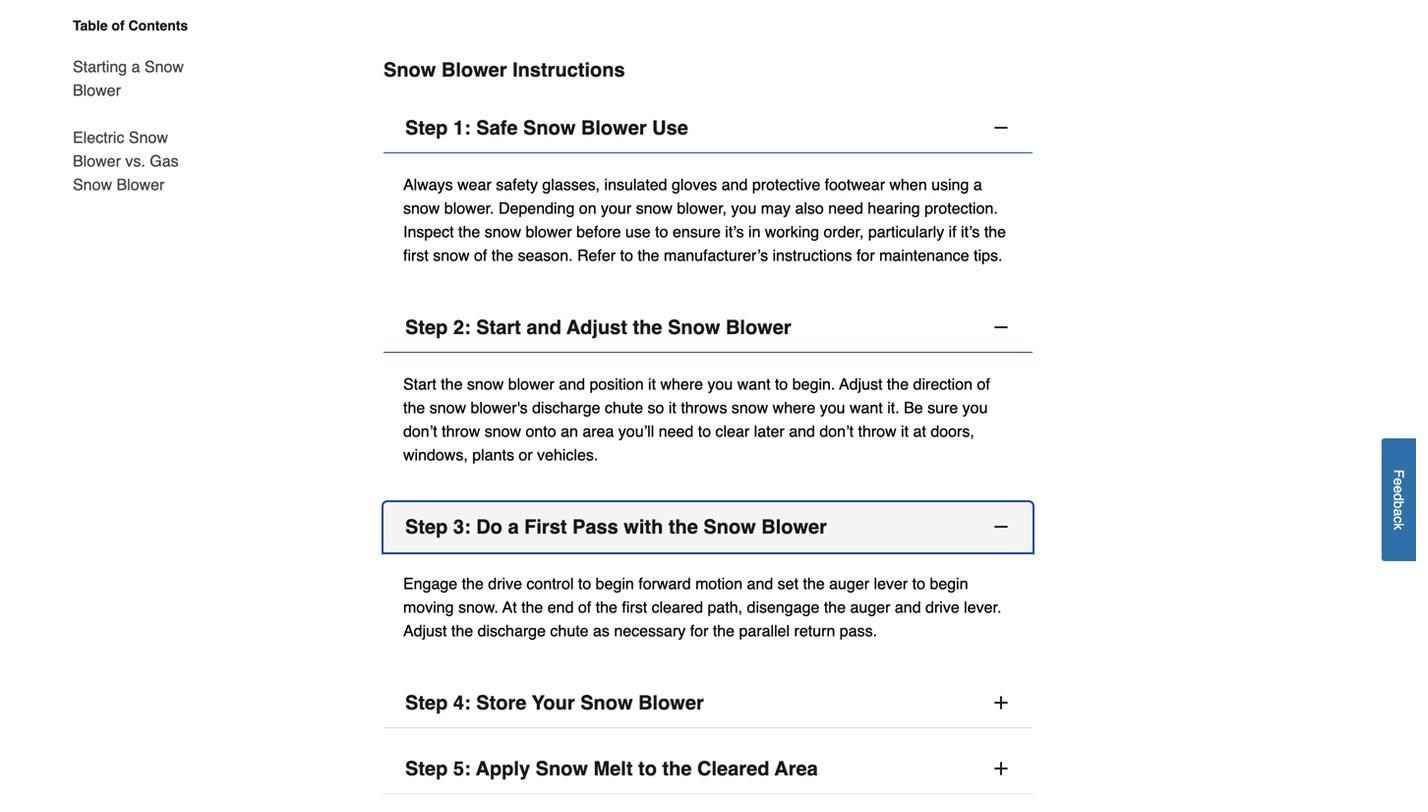 Task type: locate. For each thing, give the bounding box(es) containing it.
step 1: safe snow blower use
[[405, 117, 688, 139]]

throw up windows, on the left of the page
[[442, 422, 480, 441]]

of inside engage the drive control to begin forward motion and set the auger lever to begin moving snow. at the end of the first cleared path, disengage the auger and drive lever. adjust the discharge chute as necessary for the parallel return pass.
[[578, 599, 591, 617]]

don't down begin.
[[820, 422, 854, 441]]

1 vertical spatial chute
[[550, 622, 589, 640]]

chute down end
[[550, 622, 589, 640]]

1 minus image from the top
[[991, 118, 1011, 138]]

1 horizontal spatial adjust
[[567, 316, 627, 339]]

begin up as on the left bottom of the page
[[596, 575, 634, 593]]

f
[[1391, 470, 1407, 478]]

electric
[[73, 128, 124, 147]]

0 horizontal spatial begin
[[596, 575, 634, 593]]

tips.
[[974, 246, 1003, 265]]

electric snow blower vs. gas snow blower
[[73, 128, 179, 194]]

snow down blower.
[[485, 223, 521, 241]]

step 4: store your snow blower button
[[384, 679, 1033, 729]]

start inside the start the snow blower and position it where you want to begin. adjust the direction of the snow blower's discharge chute so it throws snow where you want it. be sure you don't throw snow onto an area you'll need to clear later and don't throw it at doors, windows, plants or vehicles.
[[403, 375, 436, 393]]

motion
[[695, 575, 743, 593]]

for
[[856, 246, 875, 265], [690, 622, 708, 640]]

step left the 2:
[[405, 316, 448, 339]]

a right starting
[[131, 58, 140, 76]]

step left the 5:
[[405, 758, 448, 780]]

where
[[660, 375, 703, 393], [773, 399, 815, 417]]

your
[[532, 692, 575, 715]]

1 horizontal spatial throw
[[858, 422, 896, 441]]

first
[[524, 516, 567, 539]]

start up windows, on the left of the page
[[403, 375, 436, 393]]

snow
[[403, 199, 440, 217], [636, 199, 673, 217], [485, 223, 521, 241], [433, 246, 470, 265], [467, 375, 504, 393], [429, 399, 466, 417], [732, 399, 768, 417], [485, 422, 521, 441]]

1 begin from the left
[[596, 575, 634, 593]]

1 vertical spatial it
[[669, 399, 676, 417]]

plus image
[[991, 693, 1011, 713]]

1 horizontal spatial it's
[[961, 223, 980, 241]]

1 vertical spatial minus image
[[991, 517, 1011, 537]]

minus image up 'lever.'
[[991, 517, 1011, 537]]

chute
[[605, 399, 643, 417], [550, 622, 589, 640]]

contents
[[128, 18, 188, 33]]

disengage
[[747, 599, 820, 617]]

starting a snow blower link
[[73, 43, 205, 114]]

the down snow.
[[451, 622, 473, 640]]

0 vertical spatial start
[[476, 316, 521, 339]]

snow down blower's
[[485, 422, 521, 441]]

begin up 'lever.'
[[930, 575, 968, 593]]

ensure
[[673, 223, 721, 241]]

first inside engage the drive control to begin forward motion and set the auger lever to begin moving snow. at the end of the first cleared path, disengage the auger and drive lever. adjust the discharge chute as necessary for the parallel return pass.
[[622, 599, 647, 617]]

1 horizontal spatial drive
[[925, 599, 959, 617]]

1 vertical spatial drive
[[925, 599, 959, 617]]

step 3: do a first pass with the snow blower button
[[384, 503, 1033, 553]]

1 vertical spatial need
[[659, 422, 694, 441]]

1 horizontal spatial start
[[476, 316, 521, 339]]

safety
[[496, 176, 538, 194]]

want up later
[[737, 375, 771, 393]]

1:
[[453, 117, 471, 139]]

it left at
[[901, 422, 909, 441]]

0 vertical spatial for
[[856, 246, 875, 265]]

drive left 'lever.'
[[925, 599, 959, 617]]

snow up blower's
[[467, 375, 504, 393]]

of right direction
[[977, 375, 990, 393]]

minus image up protection.
[[991, 118, 1011, 138]]

and left position
[[559, 375, 585, 393]]

start right the 2:
[[476, 316, 521, 339]]

adjust inside button
[[567, 316, 627, 339]]

of right table
[[112, 18, 125, 33]]

1 step from the top
[[405, 117, 448, 139]]

windows,
[[403, 446, 468, 464]]

always wear safety glasses, insulated gloves and protective footwear when using a snow blower. depending on your snow blower, you may also need hearing protection. inspect the snow blower before use to ensure it's in working order, particularly if it's the first snow of the season. refer to the manufacturer's instructions for maintenance tips.
[[403, 176, 1006, 265]]

2 don't from the left
[[820, 422, 854, 441]]

3 step from the top
[[405, 516, 448, 539]]

0 vertical spatial need
[[828, 199, 863, 217]]

0 horizontal spatial start
[[403, 375, 436, 393]]

1 horizontal spatial for
[[856, 246, 875, 265]]

3:
[[453, 516, 471, 539]]

where up throws
[[660, 375, 703, 393]]

step left 1:
[[405, 117, 448, 139]]

0 vertical spatial blower
[[526, 223, 572, 241]]

0 horizontal spatial don't
[[403, 422, 437, 441]]

0 vertical spatial adjust
[[567, 316, 627, 339]]

snow up clear
[[732, 399, 768, 417]]

blower up blower's
[[508, 375, 554, 393]]

c
[[1391, 516, 1407, 523]]

1 horizontal spatial where
[[773, 399, 815, 417]]

discharge down at
[[478, 622, 546, 640]]

1 horizontal spatial first
[[622, 599, 647, 617]]

and right the gloves at the top of page
[[722, 176, 748, 194]]

k
[[1391, 523, 1407, 530]]

need inside the start the snow blower and position it where you want to begin. adjust the direction of the snow blower's discharge chute so it throws snow where you want it. be sure you don't throw snow onto an area you'll need to clear later and don't throw it at doors, windows, plants or vehicles.
[[659, 422, 694, 441]]

step for step 5: apply snow melt to the cleared area
[[405, 758, 448, 780]]

in
[[748, 223, 761, 241]]

minus image
[[991, 118, 1011, 138], [991, 517, 1011, 537]]

to down throws
[[698, 422, 711, 441]]

don't
[[403, 422, 437, 441], [820, 422, 854, 441]]

an
[[561, 422, 578, 441]]

discharge up an
[[532, 399, 600, 417]]

step for step 1: safe snow blower use
[[405, 117, 448, 139]]

2 minus image from the top
[[991, 517, 1011, 537]]

you'll
[[618, 422, 654, 441]]

it up so at the left
[[648, 375, 656, 393]]

adjust inside the start the snow blower and position it where you want to begin. adjust the direction of the snow blower's discharge chute so it throws snow where you want it. be sure you don't throw snow onto an area you'll need to clear later and don't throw it at doors, windows, plants or vehicles.
[[839, 375, 882, 393]]

0 vertical spatial want
[[737, 375, 771, 393]]

a right using
[[973, 176, 982, 194]]

drive
[[488, 575, 522, 593], [925, 599, 959, 617]]

first up necessary
[[622, 599, 647, 617]]

a inside 'button'
[[1391, 509, 1407, 516]]

step for step 2: start and adjust the snow blower
[[405, 316, 448, 339]]

2 throw from the left
[[858, 422, 896, 441]]

for down order,
[[856, 246, 875, 265]]

f e e d b a c k
[[1391, 470, 1407, 530]]

minus image inside the step 3: do a first pass with the snow blower button
[[991, 517, 1011, 537]]

where down begin.
[[773, 399, 815, 417]]

and down season.
[[526, 316, 561, 339]]

0 horizontal spatial it's
[[725, 223, 744, 241]]

chute down position
[[605, 399, 643, 417]]

drive up at
[[488, 575, 522, 593]]

want
[[737, 375, 771, 393], [850, 399, 883, 417]]

auger left lever
[[829, 575, 869, 593]]

of down blower.
[[474, 246, 487, 265]]

adjust right begin.
[[839, 375, 882, 393]]

1 vertical spatial discharge
[[478, 622, 546, 640]]

adjust down moving
[[403, 622, 447, 640]]

step left 3:
[[405, 516, 448, 539]]

table of contents element
[[57, 16, 205, 197]]

parallel
[[739, 622, 790, 640]]

don't up windows, on the left of the page
[[403, 422, 437, 441]]

0 horizontal spatial for
[[690, 622, 708, 640]]

apply
[[476, 758, 530, 780]]

blower down starting
[[73, 81, 121, 99]]

1 horizontal spatial don't
[[820, 422, 854, 441]]

pass.
[[840, 622, 877, 640]]

it
[[648, 375, 656, 393], [669, 399, 676, 417], [901, 422, 909, 441]]

chute inside the start the snow blower and position it where you want to begin. adjust the direction of the snow blower's discharge chute so it throws snow where you want it. be sure you don't throw snow onto an area you'll need to clear later and don't throw it at doors, windows, plants or vehicles.
[[605, 399, 643, 417]]

a up k
[[1391, 509, 1407, 516]]

table of contents
[[73, 18, 188, 33]]

adjust
[[567, 316, 627, 339], [839, 375, 882, 393], [403, 622, 447, 640]]

to left begin.
[[775, 375, 788, 393]]

you right 'sure'
[[962, 399, 988, 417]]

0 horizontal spatial adjust
[[403, 622, 447, 640]]

0 vertical spatial chute
[[605, 399, 643, 417]]

plus image
[[991, 759, 1011, 779]]

snow down inspect
[[433, 246, 470, 265]]

0 horizontal spatial first
[[403, 246, 429, 265]]

e up b
[[1391, 486, 1407, 493]]

it's left in
[[725, 223, 744, 241]]

1 throw from the left
[[442, 422, 480, 441]]

the right at
[[521, 599, 543, 617]]

2 horizontal spatial adjust
[[839, 375, 882, 393]]

if
[[949, 223, 956, 241]]

e up d
[[1391, 478, 1407, 486]]

you up in
[[731, 199, 757, 217]]

start
[[476, 316, 521, 339], [403, 375, 436, 393]]

1 vertical spatial adjust
[[839, 375, 882, 393]]

1 vertical spatial start
[[403, 375, 436, 393]]

a right do
[[508, 516, 519, 539]]

at
[[913, 422, 926, 441]]

4 step from the top
[[405, 692, 448, 715]]

it right so at the left
[[669, 399, 676, 417]]

order,
[[824, 223, 864, 241]]

for inside engage the drive control to begin forward motion and set the auger lever to begin moving snow. at the end of the first cleared path, disengage the auger and drive lever. adjust the discharge chute as necessary for the parallel return pass.
[[690, 622, 708, 640]]

0 vertical spatial minus image
[[991, 118, 1011, 138]]

safe
[[476, 117, 518, 139]]

minus image for step 3: do a first pass with the snow blower
[[991, 517, 1011, 537]]

0 vertical spatial drive
[[488, 575, 522, 593]]

first down inspect
[[403, 246, 429, 265]]

to right melt
[[638, 758, 657, 780]]

start inside button
[[476, 316, 521, 339]]

step left the 4:
[[405, 692, 448, 715]]

0 horizontal spatial throw
[[442, 422, 480, 441]]

and inside button
[[526, 316, 561, 339]]

2 vertical spatial adjust
[[403, 622, 447, 640]]

the up snow.
[[462, 575, 484, 593]]

1 horizontal spatial chute
[[605, 399, 643, 417]]

2 vertical spatial it
[[901, 422, 909, 441]]

1 horizontal spatial need
[[828, 199, 863, 217]]

end
[[548, 599, 574, 617]]

gloves
[[672, 176, 717, 194]]

for down the cleared
[[690, 622, 708, 640]]

blower,
[[677, 199, 727, 217]]

plants
[[472, 446, 514, 464]]

the up the 'it.' at the right of page
[[887, 375, 909, 393]]

the up the 'tips.'
[[984, 223, 1006, 241]]

0 horizontal spatial want
[[737, 375, 771, 393]]

1 horizontal spatial it
[[669, 399, 676, 417]]

step 3: do a first pass with the snow blower
[[405, 516, 827, 539]]

refer
[[577, 246, 616, 265]]

it's right if
[[961, 223, 980, 241]]

so
[[648, 399, 664, 417]]

1 vertical spatial first
[[622, 599, 647, 617]]

0 vertical spatial discharge
[[532, 399, 600, 417]]

instructions
[[773, 246, 852, 265]]

0 horizontal spatial need
[[659, 422, 694, 441]]

direction
[[913, 375, 973, 393]]

0 vertical spatial it
[[648, 375, 656, 393]]

first
[[403, 246, 429, 265], [622, 599, 647, 617]]

0 vertical spatial auger
[[829, 575, 869, 593]]

to right control
[[578, 575, 591, 593]]

adjust inside engage the drive control to begin forward motion and set the auger lever to begin moving snow. at the end of the first cleared path, disengage the auger and drive lever. adjust the discharge chute as necessary for the parallel return pass.
[[403, 622, 447, 640]]

the left cleared
[[662, 758, 692, 780]]

1 horizontal spatial begin
[[930, 575, 968, 593]]

0 vertical spatial where
[[660, 375, 703, 393]]

2 begin from the left
[[930, 575, 968, 593]]

you inside the always wear safety glasses, insulated gloves and protective footwear when using a snow blower. depending on your snow blower, you may also need hearing protection. inspect the snow blower before use to ensure it's in working order, particularly if it's the first snow of the season. refer to the manufacturer's instructions for maintenance tips.
[[731, 199, 757, 217]]

1 vertical spatial blower
[[508, 375, 554, 393]]

1 horizontal spatial want
[[850, 399, 883, 417]]

blower up 1:
[[441, 59, 507, 81]]

need
[[828, 199, 863, 217], [659, 422, 694, 441]]

step
[[405, 117, 448, 139], [405, 316, 448, 339], [405, 516, 448, 539], [405, 692, 448, 715], [405, 758, 448, 780]]

1 vertical spatial for
[[690, 622, 708, 640]]

minus image for step 1: safe snow blower use
[[991, 118, 1011, 138]]

auger up pass.
[[850, 599, 890, 617]]

e
[[1391, 478, 1407, 486], [1391, 486, 1407, 493]]

5 step from the top
[[405, 758, 448, 780]]

minus image inside the step 1: safe snow blower use button
[[991, 118, 1011, 138]]

0 horizontal spatial chute
[[550, 622, 589, 640]]

blower inside the start the snow blower and position it where you want to begin. adjust the direction of the snow blower's discharge chute so it throws snow where you want it. be sure you don't throw snow onto an area you'll need to clear later and don't throw it at doors, windows, plants or vehicles.
[[508, 375, 554, 393]]

want left the 'it.' at the right of page
[[850, 399, 883, 417]]

and down lever
[[895, 599, 921, 617]]

0 horizontal spatial it
[[648, 375, 656, 393]]

4:
[[453, 692, 471, 715]]

snow inside starting a snow blower
[[144, 58, 184, 76]]

to inside button
[[638, 758, 657, 780]]

throw down the 'it.' at the right of page
[[858, 422, 896, 441]]

always
[[403, 176, 453, 194]]

you
[[731, 199, 757, 217], [708, 375, 733, 393], [820, 399, 845, 417], [962, 399, 988, 417]]

step 2: start and adjust the snow blower button
[[384, 303, 1033, 353]]

melt
[[593, 758, 633, 780]]

2 step from the top
[[405, 316, 448, 339]]

the down the 2:
[[441, 375, 463, 393]]

the up position
[[633, 316, 662, 339]]

blower
[[441, 59, 507, 81], [73, 81, 121, 99], [581, 117, 647, 139], [73, 152, 121, 170], [116, 176, 165, 194], [726, 316, 791, 339], [761, 516, 827, 539], [638, 692, 704, 715]]

or
[[519, 446, 533, 464]]

1 vertical spatial auger
[[850, 599, 890, 617]]

auger
[[829, 575, 869, 593], [850, 599, 890, 617]]

adjust up position
[[567, 316, 627, 339]]

to right "use"
[[655, 223, 668, 241]]

particularly
[[868, 223, 944, 241]]

need down so at the left
[[659, 422, 694, 441]]

it's
[[725, 223, 744, 241], [961, 223, 980, 241]]

5:
[[453, 758, 471, 780]]

0 vertical spatial first
[[403, 246, 429, 265]]

blower down the electric at the left
[[73, 152, 121, 170]]



Task type: vqa. For each thing, say whether or not it's contained in the screenshot.
left it
yes



Task type: describe. For each thing, give the bounding box(es) containing it.
vs.
[[125, 152, 145, 170]]

the up windows, on the left of the page
[[403, 399, 425, 417]]

to down "use"
[[620, 246, 633, 265]]

do
[[476, 516, 502, 539]]

discharge inside the start the snow blower and position it where you want to begin. adjust the direction of the snow blower's discharge chute so it throws snow where you want it. be sure you don't throw snow onto an area you'll need to clear later and don't throw it at doors, windows, plants or vehicles.
[[532, 399, 600, 417]]

vehicles.
[[537, 446, 598, 464]]

instructions
[[512, 59, 625, 81]]

snow up windows, on the left of the page
[[429, 399, 466, 417]]

to right lever
[[912, 575, 925, 593]]

on
[[579, 199, 596, 217]]

forward
[[638, 575, 691, 593]]

you up throws
[[708, 375, 733, 393]]

step for step 4: store your snow blower
[[405, 692, 448, 715]]

snow up "use"
[[636, 199, 673, 217]]

the down "use"
[[638, 246, 659, 265]]

for inside the always wear safety glasses, insulated gloves and protective footwear when using a snow blower. depending on your snow blower, you may also need hearing protection. inspect the snow blower before use to ensure it's in working order, particularly if it's the first snow of the season. refer to the manufacturer's instructions for maintenance tips.
[[856, 246, 875, 265]]

store
[[476, 692, 526, 715]]

and left 'set'
[[747, 575, 773, 593]]

snow.
[[458, 599, 499, 617]]

when
[[889, 176, 927, 194]]

path,
[[708, 599, 743, 617]]

at
[[502, 599, 517, 617]]

a inside button
[[508, 516, 519, 539]]

doors,
[[931, 422, 974, 441]]

blower down manufacturer's
[[726, 316, 791, 339]]

of inside the always wear safety glasses, insulated gloves and protective footwear when using a snow blower. depending on your snow blower, you may also need hearing protection. inspect the snow blower before use to ensure it's in working order, particularly if it's the first snow of the season. refer to the manufacturer's instructions for maintenance tips.
[[474, 246, 487, 265]]

blower inside the always wear safety glasses, insulated gloves and protective footwear when using a snow blower. depending on your snow blower, you may also need hearing protection. inspect the snow blower before use to ensure it's in working order, particularly if it's the first snow of the season. refer to the manufacturer's instructions for maintenance tips.
[[526, 223, 572, 241]]

cleared
[[697, 758, 769, 780]]

the down blower.
[[458, 223, 480, 241]]

a inside the always wear safety glasses, insulated gloves and protective footwear when using a snow blower. depending on your snow blower, you may also need hearing protection. inspect the snow blower before use to ensure it's in working order, particularly if it's the first snow of the season. refer to the manufacturer's instructions for maintenance tips.
[[973, 176, 982, 194]]

snow down always
[[403, 199, 440, 217]]

starting a snow blower
[[73, 58, 184, 99]]

control
[[527, 575, 574, 593]]

and inside the always wear safety glasses, insulated gloves and protective footwear when using a snow blower. depending on your snow blower, you may also need hearing protection. inspect the snow blower before use to ensure it's in working order, particularly if it's the first snow of the season. refer to the manufacturer's instructions for maintenance tips.
[[722, 176, 748, 194]]

d
[[1391, 493, 1407, 501]]

footwear
[[825, 176, 885, 194]]

sure
[[927, 399, 958, 417]]

2 e from the top
[[1391, 486, 1407, 493]]

later
[[754, 422, 785, 441]]

you down begin.
[[820, 399, 845, 417]]

engage the drive control to begin forward motion and set the auger lever to begin moving snow. at the end of the first cleared path, disengage the auger and drive lever. adjust the discharge chute as necessary for the parallel return pass.
[[403, 575, 1001, 640]]

insulated
[[604, 176, 667, 194]]

1 e from the top
[[1391, 478, 1407, 486]]

discharge inside engage the drive control to begin forward motion and set the auger lever to begin moving snow. at the end of the first cleared path, disengage the auger and drive lever. adjust the discharge chute as necessary for the parallel return pass.
[[478, 622, 546, 640]]

blower down necessary
[[638, 692, 704, 715]]

the left season.
[[491, 246, 513, 265]]

necessary
[[614, 622, 686, 640]]

1 vertical spatial where
[[773, 399, 815, 417]]

the down path,
[[713, 622, 735, 640]]

glasses,
[[542, 176, 600, 194]]

area
[[775, 758, 818, 780]]

working
[[765, 223, 819, 241]]

lever.
[[964, 599, 1001, 617]]

0 horizontal spatial drive
[[488, 575, 522, 593]]

the right with
[[669, 516, 698, 539]]

1 vertical spatial want
[[850, 399, 883, 417]]

blower down the 'vs.'
[[116, 176, 165, 194]]

before
[[576, 223, 621, 241]]

set
[[778, 575, 799, 593]]

step 1: safe snow blower use button
[[384, 103, 1033, 154]]

the right 'set'
[[803, 575, 825, 593]]

may
[[761, 199, 791, 217]]

blower.
[[444, 199, 494, 217]]

table
[[73, 18, 108, 33]]

f e e d b a c k button
[[1382, 438, 1416, 561]]

moving
[[403, 599, 454, 617]]

first inside the always wear safety glasses, insulated gloves and protective footwear when using a snow blower. depending on your snow blower, you may also need hearing protection. inspect the snow blower before use to ensure it's in working order, particularly if it's the first snow of the season. refer to the manufacturer's instructions for maintenance tips.
[[403, 246, 429, 265]]

of inside table of contents element
[[112, 18, 125, 33]]

engage
[[403, 575, 457, 593]]

starting
[[73, 58, 127, 76]]

0 horizontal spatial where
[[660, 375, 703, 393]]

the up as on the left bottom of the page
[[596, 599, 617, 617]]

manufacturer's
[[664, 246, 768, 265]]

season.
[[518, 246, 573, 265]]

start the snow blower and position it where you want to begin. adjust the direction of the snow blower's discharge chute so it throws snow where you want it. be sure you don't throw snow onto an area you'll need to clear later and don't throw it at doors, windows, plants or vehicles.
[[403, 375, 990, 464]]

cleared
[[652, 599, 703, 617]]

position
[[589, 375, 644, 393]]

be
[[904, 399, 923, 417]]

clear
[[715, 422, 750, 441]]

wear
[[457, 176, 491, 194]]

snow blower instructions
[[384, 59, 625, 81]]

1 don't from the left
[[403, 422, 437, 441]]

pass
[[572, 516, 618, 539]]

2 horizontal spatial it
[[901, 422, 909, 441]]

of inside the start the snow blower and position it where you want to begin. adjust the direction of the snow blower's discharge chute so it throws snow where you want it. be sure you don't throw snow onto an area you'll need to clear later and don't throw it at doors, windows, plants or vehicles.
[[977, 375, 990, 393]]

2:
[[453, 316, 471, 339]]

use
[[652, 117, 688, 139]]

minus image
[[991, 318, 1011, 337]]

a inside starting a snow blower
[[131, 58, 140, 76]]

throws
[[681, 399, 727, 417]]

your
[[601, 199, 631, 217]]

maintenance
[[879, 246, 969, 265]]

use
[[625, 223, 651, 241]]

chute inside engage the drive control to begin forward motion and set the auger lever to begin moving snow. at the end of the first cleared path, disengage the auger and drive lever. adjust the discharge chute as necessary for the parallel return pass.
[[550, 622, 589, 640]]

blower up 'set'
[[761, 516, 827, 539]]

and right later
[[789, 422, 815, 441]]

step 4: store your snow blower
[[405, 692, 704, 715]]

blower's
[[471, 399, 528, 417]]

need inside the always wear safety glasses, insulated gloves and protective footwear when using a snow blower. depending on your snow blower, you may also need hearing protection. inspect the snow blower before use to ensure it's in working order, particularly if it's the first snow of the season. refer to the manufacturer's instructions for maintenance tips.
[[828, 199, 863, 217]]

2 it's from the left
[[961, 223, 980, 241]]

onto
[[526, 422, 556, 441]]

lever
[[874, 575, 908, 593]]

1 it's from the left
[[725, 223, 744, 241]]

begin.
[[792, 375, 835, 393]]

blower inside starting a snow blower
[[73, 81, 121, 99]]

protection.
[[924, 199, 998, 217]]

also
[[795, 199, 824, 217]]

step 5: apply snow melt to the cleared area button
[[384, 745, 1033, 795]]

step 2: start and adjust the snow blower
[[405, 316, 791, 339]]

blower left use
[[581, 117, 647, 139]]

the up return
[[824, 599, 846, 617]]

step for step 3: do a first pass with the snow blower
[[405, 516, 448, 539]]

hearing
[[868, 199, 920, 217]]

using
[[931, 176, 969, 194]]

return
[[794, 622, 835, 640]]

step 5: apply snow melt to the cleared area
[[405, 758, 818, 780]]



